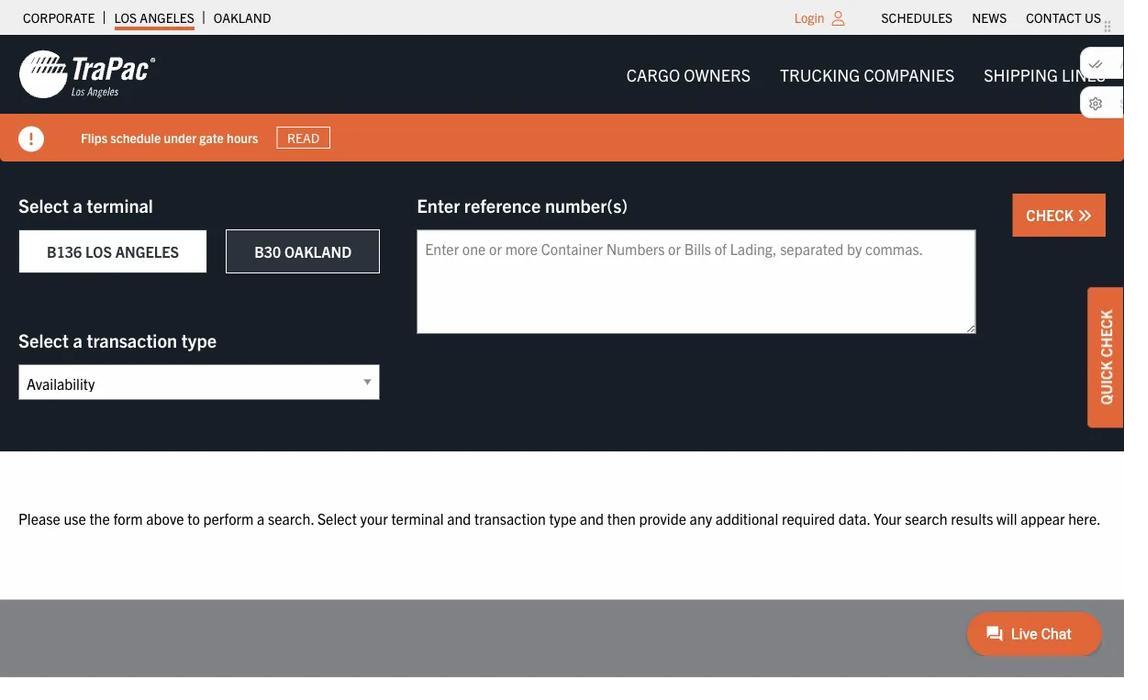 Task type: describe. For each thing, give the bounding box(es) containing it.
b30
[[254, 242, 281, 261]]

1 horizontal spatial oakland
[[285, 242, 352, 261]]

us
[[1085, 9, 1102, 26]]

select a transaction type
[[18, 328, 217, 351]]

select inside please use the form above to perform a search. select your terminal and transaction type and then provide any additional required data. your search results will appear here. quick check
[[318, 509, 357, 527]]

terminal inside please use the form above to perform a search. select your terminal and transaction type and then provide any additional required data. your search results will appear here. quick check
[[391, 509, 444, 527]]

provide
[[640, 509, 687, 527]]

select for select a terminal
[[18, 193, 69, 216]]

form
[[113, 509, 143, 527]]

shipping lines link
[[970, 56, 1121, 93]]

read
[[287, 129, 320, 146]]

select a terminal
[[18, 193, 153, 216]]

your
[[360, 509, 388, 527]]

0 horizontal spatial transaction
[[87, 328, 177, 351]]

schedules link
[[882, 5, 953, 30]]

b30 oakland
[[254, 242, 352, 261]]

menu bar inside banner
[[612, 56, 1121, 93]]

please
[[18, 509, 60, 527]]

0 horizontal spatial oakland
[[214, 9, 271, 26]]

1 and from the left
[[447, 509, 471, 527]]

shipping
[[985, 64, 1059, 84]]

solid image inside banner
[[18, 126, 44, 152]]

login link
[[795, 9, 825, 26]]

transaction inside please use the form above to perform a search. select your terminal and transaction type and then provide any additional required data. your search results will appear here. quick check
[[475, 509, 546, 527]]

lines
[[1062, 64, 1106, 84]]

required
[[782, 509, 836, 527]]

1 vertical spatial angeles
[[115, 242, 179, 261]]

schedule
[[110, 129, 161, 146]]

contact us link
[[1027, 5, 1102, 30]]

select for select a transaction type
[[18, 328, 69, 351]]

trucking companies
[[780, 64, 955, 84]]

check inside button
[[1027, 206, 1078, 224]]

los angeles image
[[18, 49, 156, 100]]

news link
[[972, 5, 1007, 30]]

any
[[690, 509, 713, 527]]

corporate
[[23, 9, 95, 26]]

cargo owners
[[627, 64, 751, 84]]

corporate link
[[23, 5, 95, 30]]

los angeles link
[[114, 5, 194, 30]]

0 vertical spatial terminal
[[87, 193, 153, 216]]

cargo owners link
[[612, 56, 766, 93]]

banner containing cargo owners
[[0, 35, 1125, 162]]

0 vertical spatial los
[[114, 9, 137, 26]]

check button
[[1013, 194, 1106, 237]]

results
[[952, 509, 994, 527]]

under
[[164, 129, 197, 146]]

2 and from the left
[[580, 509, 604, 527]]



Task type: vqa. For each thing, say whether or not it's contained in the screenshot.
drop
no



Task type: locate. For each thing, give the bounding box(es) containing it.
and right your
[[447, 509, 471, 527]]

then
[[608, 509, 636, 527]]

oakland link
[[214, 5, 271, 30]]

a up b136
[[73, 193, 83, 216]]

1 vertical spatial terminal
[[391, 509, 444, 527]]

flips schedule under gate hours
[[81, 129, 258, 146]]

1 horizontal spatial solid image
[[1078, 208, 1093, 223]]

transaction
[[87, 328, 177, 351], [475, 509, 546, 527]]

0 horizontal spatial terminal
[[87, 193, 153, 216]]

angeles down select a terminal
[[115, 242, 179, 261]]

oakland right b30
[[285, 242, 352, 261]]

a left search.
[[257, 509, 265, 527]]

enter reference number(s)
[[417, 193, 628, 216]]

check inside please use the form above to perform a search. select your terminal and transaction type and then provide any additional required data. your search results will appear here. quick check
[[1097, 310, 1116, 358]]

1 horizontal spatial terminal
[[391, 509, 444, 527]]

select down b136
[[18, 328, 69, 351]]

use
[[64, 509, 86, 527]]

and left then
[[580, 509, 604, 527]]

select
[[18, 193, 69, 216], [18, 328, 69, 351], [318, 509, 357, 527]]

footer
[[0, 600, 1125, 679]]

2 vertical spatial a
[[257, 509, 265, 527]]

solid image
[[18, 126, 44, 152], [1078, 208, 1093, 223]]

los right b136
[[85, 242, 112, 261]]

0 vertical spatial a
[[73, 193, 83, 216]]

select left your
[[318, 509, 357, 527]]

1 vertical spatial solid image
[[1078, 208, 1093, 223]]

your
[[874, 509, 902, 527]]

0 vertical spatial oakland
[[214, 9, 271, 26]]

0 vertical spatial transaction
[[87, 328, 177, 351]]

quick
[[1097, 361, 1116, 405]]

gate
[[200, 129, 224, 146]]

1 vertical spatial check
[[1097, 310, 1116, 358]]

0 horizontal spatial check
[[1027, 206, 1078, 224]]

menu bar down light 'icon'
[[612, 56, 1121, 93]]

0 vertical spatial solid image
[[18, 126, 44, 152]]

to
[[187, 509, 200, 527]]

oakland right los angeles link
[[214, 9, 271, 26]]

a down b136
[[73, 328, 83, 351]]

a for transaction
[[73, 328, 83, 351]]

type
[[182, 328, 217, 351], [549, 509, 577, 527]]

1 horizontal spatial los
[[114, 9, 137, 26]]

oakland
[[214, 9, 271, 26], [285, 242, 352, 261]]

shipping lines
[[985, 64, 1106, 84]]

1 vertical spatial select
[[18, 328, 69, 351]]

search.
[[268, 509, 314, 527]]

number(s)
[[545, 193, 628, 216]]

solid image inside 'check' button
[[1078, 208, 1093, 223]]

1 vertical spatial menu bar
[[612, 56, 1121, 93]]

and
[[447, 509, 471, 527], [580, 509, 604, 527]]

1 vertical spatial los
[[85, 242, 112, 261]]

will
[[997, 509, 1018, 527]]

0 horizontal spatial and
[[447, 509, 471, 527]]

los right "corporate" in the left of the page
[[114, 9, 137, 26]]

0 vertical spatial type
[[182, 328, 217, 351]]

menu bar containing schedules
[[872, 5, 1111, 30]]

the
[[89, 509, 110, 527]]

please use the form above to perform a search. select your terminal and transaction type and then provide any additional required data. your search results will appear here. quick check
[[18, 310, 1116, 527]]

here.
[[1069, 509, 1102, 527]]

contact
[[1027, 9, 1082, 26]]

companies
[[864, 64, 955, 84]]

enter
[[417, 193, 460, 216]]

terminal right your
[[391, 509, 444, 527]]

2 vertical spatial select
[[318, 509, 357, 527]]

select up b136
[[18, 193, 69, 216]]

1 vertical spatial type
[[549, 509, 577, 527]]

flips
[[81, 129, 107, 146]]

0 vertical spatial select
[[18, 193, 69, 216]]

menu bar
[[872, 5, 1111, 30], [612, 56, 1121, 93]]

above
[[146, 509, 184, 527]]

1 vertical spatial oakland
[[285, 242, 352, 261]]

Enter reference number(s) text field
[[417, 230, 976, 334]]

a
[[73, 193, 83, 216], [73, 328, 83, 351], [257, 509, 265, 527]]

news
[[972, 9, 1007, 26]]

0 vertical spatial angeles
[[140, 9, 194, 26]]

los angeles
[[114, 9, 194, 26]]

0 vertical spatial menu bar
[[872, 5, 1111, 30]]

a for terminal
[[73, 193, 83, 216]]

owners
[[684, 64, 751, 84]]

contact us
[[1027, 9, 1102, 26]]

quick check link
[[1088, 287, 1125, 428]]

0 horizontal spatial los
[[85, 242, 112, 261]]

appear
[[1021, 509, 1066, 527]]

hours
[[227, 129, 258, 146]]

type inside please use the form above to perform a search. select your terminal and transaction type and then provide any additional required data. your search results will appear here. quick check
[[549, 509, 577, 527]]

0 vertical spatial check
[[1027, 206, 1078, 224]]

b136
[[47, 242, 82, 261]]

1 horizontal spatial and
[[580, 509, 604, 527]]

light image
[[832, 11, 845, 26]]

additional
[[716, 509, 779, 527]]

0 horizontal spatial type
[[182, 328, 217, 351]]

terminal up b136 los angeles
[[87, 193, 153, 216]]

a inside please use the form above to perform a search. select your terminal and transaction type and then provide any additional required data. your search results will appear here. quick check
[[257, 509, 265, 527]]

angeles left 'oakland' link
[[140, 9, 194, 26]]

reference
[[464, 193, 541, 216]]

read link
[[277, 127, 330, 149]]

search
[[906, 509, 948, 527]]

b136 los angeles
[[47, 242, 179, 261]]

cargo
[[627, 64, 681, 84]]

1 horizontal spatial type
[[549, 509, 577, 527]]

schedules
[[882, 9, 953, 26]]

angeles
[[140, 9, 194, 26], [115, 242, 179, 261]]

menu bar containing cargo owners
[[612, 56, 1121, 93]]

check
[[1027, 206, 1078, 224], [1097, 310, 1116, 358]]

los
[[114, 9, 137, 26], [85, 242, 112, 261]]

1 vertical spatial a
[[73, 328, 83, 351]]

trucking companies link
[[766, 56, 970, 93]]

login
[[795, 9, 825, 26]]

trucking
[[780, 64, 861, 84]]

perform
[[203, 509, 254, 527]]

1 horizontal spatial check
[[1097, 310, 1116, 358]]

0 horizontal spatial solid image
[[18, 126, 44, 152]]

terminal
[[87, 193, 153, 216], [391, 509, 444, 527]]

data.
[[839, 509, 871, 527]]

1 horizontal spatial transaction
[[475, 509, 546, 527]]

banner
[[0, 35, 1125, 162]]

menu bar up shipping
[[872, 5, 1111, 30]]

1 vertical spatial transaction
[[475, 509, 546, 527]]



